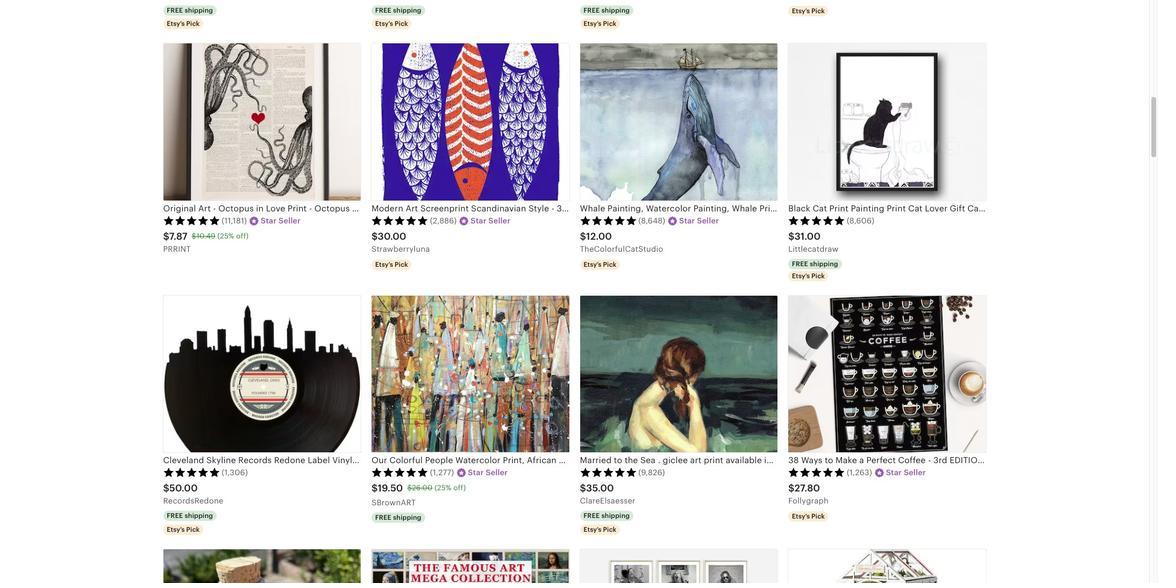 Task type: vqa. For each thing, say whether or not it's contained in the screenshot.
Free Shipping
yes



Task type: locate. For each thing, give the bounding box(es) containing it.
0 horizontal spatial (25%
[[217, 232, 234, 241]]

$ for 12.00
[[580, 231, 586, 242]]

black cat print painting print cat lover gift cat decor cat art decor wall art home decor cat lover gift unframed select your print image
[[788, 44, 986, 201]]

(1,263)
[[847, 469, 872, 478]]

5 out of 5 stars image up 31.00
[[788, 216, 845, 226]]

off) inside $ 19.50 $ 26.00 (25% off) sbrownart
[[453, 485, 466, 493]]

star seller for 27.80
[[886, 469, 926, 478]]

$ inside the $ 27.80 follygraph
[[788, 483, 795, 494]]

5 out of 5 stars image up 12.00
[[580, 216, 637, 226]]

1 vertical spatial (25%
[[435, 485, 451, 493]]

(25% inside $ 19.50 $ 26.00 (25% off) sbrownart
[[435, 485, 451, 493]]

10.49
[[196, 232, 215, 241]]

$ for 30.00
[[372, 231, 378, 242]]

$ up follygraph
[[788, 483, 795, 494]]

shipping
[[185, 7, 213, 14], [393, 7, 421, 14], [601, 7, 630, 14], [810, 261, 838, 268], [185, 513, 213, 520], [601, 513, 630, 520], [393, 515, 421, 522]]

19.50
[[378, 483, 403, 494]]

free inside free shipping etsy's pick
[[792, 261, 808, 268]]

in
[[764, 456, 772, 465]]

$ inside $ 30.00 strawberryluna
[[372, 231, 378, 242]]

star seller right (1,263)
[[886, 469, 926, 478]]

star seller
[[261, 216, 301, 226], [471, 216, 511, 226], [679, 216, 719, 226], [468, 469, 508, 478], [886, 469, 926, 478]]

cleveland skyline records redone label vinyl record wall art - unique gift - birthday holiday christmas wedding image
[[163, 296, 361, 453]]

$
[[163, 231, 169, 242], [372, 231, 378, 242], [580, 231, 586, 242], [788, 231, 795, 242], [192, 232, 196, 241], [163, 483, 169, 494], [372, 483, 378, 494], [580, 483, 586, 494], [788, 483, 795, 494], [407, 485, 412, 493]]

$ inside $ 12.00 thecolorfulcatstudio
[[580, 231, 586, 242]]

sizes
[[786, 456, 806, 465]]

35.00
[[586, 483, 614, 494]]

(1,277)
[[430, 469, 454, 478]]

star
[[261, 216, 277, 226], [471, 216, 486, 226], [679, 216, 695, 226], [468, 469, 484, 478], [886, 469, 902, 478]]

seller
[[279, 216, 301, 226], [488, 216, 511, 226], [697, 216, 719, 226], [486, 469, 508, 478], [904, 469, 926, 478]]

star seller for 12.00
[[679, 216, 719, 226]]

0 horizontal spatial off)
[[236, 232, 249, 241]]

star for 27.80
[[886, 469, 902, 478]]

5 out of 5 stars image up 50.00
[[163, 468, 220, 478]]

1 horizontal spatial (25%
[[435, 485, 451, 493]]

to
[[614, 456, 622, 465]]

0 vertical spatial off)
[[236, 232, 249, 241]]

5 out of 5 stars image for 30.00
[[372, 216, 428, 226]]

seller for 27.80
[[904, 469, 926, 478]]

funny bathroom wall art vertical black + white bathroom bundle 6 movie poster prints digital oil painting funny gift image
[[580, 550, 777, 584]]

1 horizontal spatial off)
[[453, 485, 466, 493]]

star seller right (2,886)
[[471, 216, 511, 226]]

star for 30.00
[[471, 216, 486, 226]]

(25% inside $ 7.87 $ 10.49 (25% off) prrint
[[217, 232, 234, 241]]

(25% down (1,277)
[[435, 485, 451, 493]]

27.80
[[795, 483, 820, 494]]

38 ways to make a perfect coffee - 3rd edition - home print, coffee gift, coffee poster, kitchen print image
[[788, 296, 986, 453]]

$ for 50.00
[[163, 483, 169, 494]]

star right (8,648)
[[679, 216, 695, 226]]

off) down (1,277)
[[453, 485, 466, 493]]

$ 27.80 follygraph
[[788, 483, 829, 506]]

sbrownart
[[372, 499, 416, 508]]

star right (2,886)
[[471, 216, 486, 226]]

$ for 31.00
[[788, 231, 795, 242]]

$ up the sbrownart
[[372, 483, 378, 494]]

the
[[625, 456, 638, 465]]

12.00
[[586, 231, 612, 242]]

etsy's
[[792, 7, 810, 15], [167, 20, 185, 27], [375, 20, 393, 27], [584, 20, 601, 27], [375, 261, 393, 269], [584, 261, 601, 269], [792, 272, 810, 280], [792, 514, 810, 521], [167, 526, 185, 534], [584, 526, 601, 534]]

(25%
[[217, 232, 234, 241], [435, 485, 451, 493]]

1 vertical spatial off)
[[453, 485, 466, 493]]

etsy's pick
[[792, 7, 825, 15], [167, 20, 200, 27], [375, 20, 408, 27], [584, 20, 616, 27], [375, 261, 408, 269], [584, 261, 616, 269], [792, 514, 825, 521], [167, 526, 200, 534], [584, 526, 616, 534]]

seller for 12.00
[[697, 216, 719, 226]]

5 out of 5 stars image up 30.00
[[372, 216, 428, 226]]

$ 30.00 strawberryluna
[[372, 231, 430, 254]]

off)
[[236, 232, 249, 241], [453, 485, 466, 493]]

26.00
[[412, 485, 433, 493]]

original art - octopus in love print - octopus art - new home gift - sea animal print - love wall art - bedroom decor teens - sea067 image
[[163, 44, 361, 201]]

star seller right (8,648)
[[679, 216, 719, 226]]

(1,306)
[[222, 469, 248, 478]]

modern art screenprint scandinavian style  - 3 fish art print - indigo wall art - silkscreen modern print coastal kitchen art - three fish image
[[372, 44, 569, 201]]

littlecatdraw
[[788, 245, 838, 254]]

seller right (1,263)
[[904, 469, 926, 478]]

whale painting, watercolor painting, whale print, whale and boat, whale art, whale nursery, humpback whale, print titled, "fathoms below" image
[[580, 44, 777, 201]]

(8,648)
[[638, 216, 665, 226]]

(25% for 19.50
[[435, 485, 451, 493]]

5 out of 5 stars image down to
[[580, 468, 637, 478]]

5 out of 5 stars image for 31.00
[[788, 216, 845, 226]]

cat paw pipe & stash jar matching set, gift for smoker - unique ceramic pipes pretty gifts for her beautiful gift ideas image
[[163, 550, 361, 584]]

(2,886)
[[430, 216, 457, 226]]

5 out of 5 stars image up 27.80
[[788, 468, 845, 478]]

seller right (8,648)
[[697, 216, 719, 226]]

$ inside $ 35.00 clareelsaesser
[[580, 483, 586, 494]]

$ inside "$ 50.00 recordsredone"
[[163, 483, 169, 494]]

5 out of 5 stars image for 35.00
[[580, 468, 637, 478]]

etsy's inside free shipping etsy's pick
[[792, 272, 810, 280]]

star right (1,277)
[[468, 469, 484, 478]]

$ inside "$ 31.00 littlecatdraw"
[[788, 231, 795, 242]]

$ up thecolorfulcatstudio
[[580, 231, 586, 242]]

$ up recordsredone
[[163, 483, 169, 494]]

seller for 30.00
[[488, 216, 511, 226]]

5 out of 5 stars image up 19.50
[[372, 468, 428, 478]]

off) down (11,181)
[[236, 232, 249, 241]]

prrint
[[163, 245, 191, 254]]

$ up 'prrint'
[[163, 231, 169, 242]]

star seller right (11,181)
[[261, 216, 301, 226]]

5 out of 5 stars image
[[163, 216, 220, 226], [372, 216, 428, 226], [580, 216, 637, 226], [788, 216, 845, 226], [163, 468, 220, 478], [372, 468, 428, 478], [580, 468, 637, 478], [788, 468, 845, 478]]

(25% down (11,181)
[[217, 232, 234, 241]]

$ up clareelsaesser
[[580, 483, 586, 494]]

$ 7.87 $ 10.49 (25% off) prrint
[[163, 231, 249, 254]]

free shipping
[[167, 7, 213, 14], [375, 7, 421, 14], [584, 7, 630, 14], [167, 513, 213, 520], [584, 513, 630, 520], [375, 515, 421, 522]]

pick
[[811, 7, 825, 15], [186, 20, 200, 27], [395, 20, 408, 27], [603, 20, 616, 27], [395, 261, 408, 269], [603, 261, 616, 269], [811, 272, 825, 280], [811, 514, 825, 521], [186, 526, 200, 534], [603, 526, 616, 534]]

star right (1,263)
[[886, 469, 902, 478]]

(9,826)
[[638, 469, 665, 478]]

off) for 19.50
[[453, 485, 466, 493]]

seller right (2,886)
[[488, 216, 511, 226]]

recordsredone
[[163, 497, 223, 506]]

off) inside $ 7.87 $ 10.49 (25% off) prrint
[[236, 232, 249, 241]]

free
[[167, 7, 183, 14], [375, 7, 391, 14], [584, 7, 600, 14], [792, 261, 808, 268], [167, 513, 183, 520], [584, 513, 600, 520], [375, 515, 391, 522]]

giclee
[[663, 456, 688, 465]]

star seller right (1,277)
[[468, 469, 508, 478]]

0 vertical spatial (25%
[[217, 232, 234, 241]]

$ up littlecatdraw on the right top of the page
[[788, 231, 795, 242]]

$ up strawberryluna
[[372, 231, 378, 242]]



Task type: describe. For each thing, give the bounding box(es) containing it.
$ for 27.80
[[788, 483, 795, 494]]

all
[[774, 456, 784, 465]]

pick inside free shipping etsy's pick
[[811, 272, 825, 280]]

$ 31.00 littlecatdraw
[[788, 231, 838, 254]]

frame tv art set of +5000, famous art collection, complete store bundle of famous art paintings, vintage art, samsung art, digital download image
[[372, 550, 569, 584]]

free shipping etsy's pick
[[792, 261, 838, 280]]

$ 12.00 thecolorfulcatstudio
[[580, 231, 663, 254]]

sea
[[640, 456, 656, 465]]

star for 12.00
[[679, 216, 695, 226]]

$ 19.50 $ 26.00 (25% off) sbrownart
[[372, 483, 466, 508]]

31.00
[[795, 231, 821, 242]]

(25% for 7.87
[[217, 232, 234, 241]]

5 out of 5 stars image for 50.00
[[163, 468, 220, 478]]

married to the sea . giclee art print available in all sizes
[[580, 456, 806, 465]]

$ 50.00 recordsredone
[[163, 483, 223, 506]]

5 out of 5 stars image for 12.00
[[580, 216, 637, 226]]

$ for 19.50
[[372, 483, 378, 494]]

our colorful people watercolor print, african american art, african black art, wall art,home decor art,watercolor art,abstract art, wall art image
[[372, 296, 569, 453]]

5 out of 5 stars image up 7.87 at the top
[[163, 216, 220, 226]]

$ for 35.00
[[580, 483, 586, 494]]

shipping inside free shipping etsy's pick
[[810, 261, 838, 268]]

seller right (11,181)
[[279, 216, 301, 226]]

thecolorfulcatstudio
[[580, 245, 663, 254]]

married
[[580, 456, 612, 465]]

$ right 7.87 at the top
[[192, 232, 196, 241]]

star seller for 30.00
[[471, 216, 511, 226]]

$ right 19.50
[[407, 485, 412, 493]]

print
[[704, 456, 723, 465]]

garden house book nook kit / bookshelf diorama diy miniature | home decor and gifts, book ends display, shelf insert image
[[788, 550, 986, 584]]

married to the sea . giclee art print available in all sizes image
[[580, 296, 777, 453]]

seller right (1,277)
[[486, 469, 508, 478]]

art
[[690, 456, 702, 465]]

available
[[726, 456, 762, 465]]

off) for 7.87
[[236, 232, 249, 241]]

clareelsaesser
[[580, 497, 635, 506]]

star right (11,181)
[[261, 216, 277, 226]]

(11,181)
[[222, 216, 247, 226]]

$ 35.00 clareelsaesser
[[580, 483, 635, 506]]

(8,606)
[[847, 216, 874, 226]]

7.87
[[169, 231, 187, 242]]

5 out of 5 stars image for 27.80
[[788, 468, 845, 478]]

strawberryluna
[[372, 245, 430, 254]]

follygraph
[[788, 497, 829, 506]]

30.00
[[378, 231, 406, 242]]

$ for 7.87
[[163, 231, 169, 242]]

.
[[658, 456, 660, 465]]

50.00
[[169, 483, 198, 494]]



